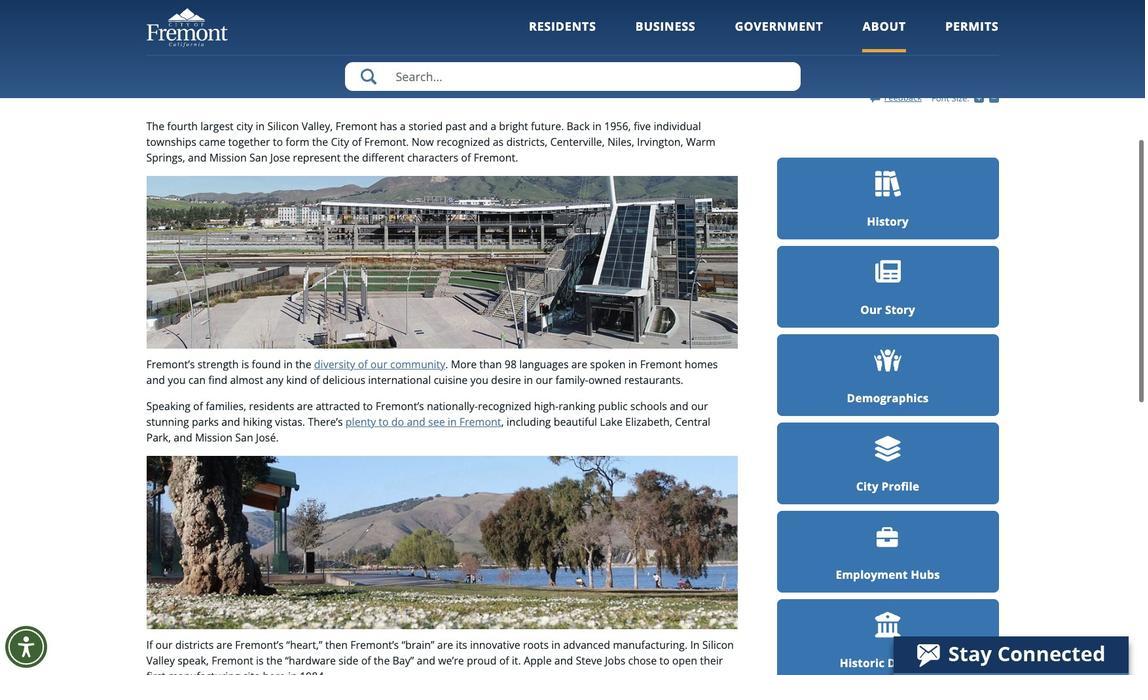 Task type: describe. For each thing, give the bounding box(es) containing it.
our inside . more than 98 languages are spoken in fremont homes and you can find almost any kind of delicious international cuisine you desire in our family-owned restaurants.
[[536, 374, 553, 388]]

in right "spoken" at bottom right
[[629, 358, 638, 372]]

jose
[[270, 150, 290, 165]]

2 a from the left
[[491, 119, 496, 133]]

nationally-
[[427, 400, 478, 414]]

in right city
[[256, 119, 265, 133]]

diversity
[[314, 358, 355, 372]]

as
[[493, 135, 504, 149]]

characters
[[407, 150, 459, 165]]

ranking
[[559, 400, 596, 414]]

silicon inside the fourth largest city in silicon valley, fremont has a storied past and a bright future. back in 1956, five individual townships came together to form the city of fremont. now recognized as districts, centerville, niles, irvington, warm springs, and mission san jose represent the different characters of fremont.
[[268, 119, 299, 133]]

residents
[[529, 18, 596, 34]]

and down families, in the bottom left of the page
[[222, 415, 240, 430]]

columnusercontrol2 main content
[[146, 118, 757, 676]]

the left different
[[343, 150, 360, 165]]

fremont's up can
[[146, 358, 195, 372]]

1984.
[[300, 670, 327, 676]]

and inside , including beautiful lake elizabeth, central park, and mission san josé.
[[174, 431, 192, 446]]

almost
[[230, 374, 263, 388]]

park,
[[146, 431, 171, 446]]

attracted
[[316, 400, 360, 414]]

permits link
[[946, 18, 999, 52]]

niles train depot building and green trees image
[[146, 176, 738, 349]]

feedback link
[[871, 92, 922, 103]]

98
[[505, 358, 517, 372]]

in down languages
[[524, 374, 533, 388]]

represent
[[293, 150, 341, 165]]

historic districts link
[[777, 600, 999, 676]]

in right back
[[593, 119, 602, 133]]

demographics link
[[777, 335, 999, 416]]

0 horizontal spatial fremont.
[[365, 135, 409, 149]]

in right "roots"
[[552, 638, 561, 653]]

if
[[146, 638, 153, 653]]

are inside speaking of families, residents are attracted to fremont's nationally-recognized high-ranking public schools and our stunning parks and hiking vistas. there's
[[297, 400, 313, 414]]

can
[[188, 374, 206, 388]]

to inside the fourth largest city in silicon valley, fremont has a storied past and a bright future. back in 1956, five individual townships came together to form the city of fremont. now recognized as districts, centerville, niles, irvington, warm springs, and mission san jose represent the different characters of fremont.
[[273, 135, 283, 149]]

san inside the fourth largest city in silicon valley, fremont has a storied past and a bright future. back in 1956, five individual townships came together to form the city of fremont. now recognized as districts, centerville, niles, irvington, warm springs, and mission san jose represent the different characters of fremont.
[[250, 150, 268, 165]]

irvington,
[[637, 135, 684, 149]]

warm
[[686, 135, 716, 149]]

see
[[428, 415, 445, 430]]

now
[[412, 135, 434, 149]]

and up central
[[670, 400, 689, 414]]

stay connected image
[[894, 637, 1128, 674]]

found
[[252, 358, 281, 372]]

three stacked layered rectangles image
[[874, 436, 902, 463]]

city profile link
[[777, 423, 999, 505]]

- link
[[989, 92, 1002, 104]]

stunning
[[146, 415, 189, 430]]

parks
[[192, 415, 219, 430]]

demographics
[[847, 391, 929, 406]]

font
[[932, 92, 950, 104]]

form
[[286, 135, 310, 149]]

history
[[867, 214, 909, 229]]

high-
[[534, 400, 559, 414]]

lake
[[600, 415, 623, 430]]

international
[[368, 374, 431, 388]]

and right past
[[469, 119, 488, 133]]

open
[[672, 654, 697, 669]]

the down the valley,
[[312, 135, 328, 149]]

and down came
[[188, 150, 207, 165]]

five
[[634, 119, 651, 133]]

silicon inside if our districts are fremont's "heart," then fremont's "brain" are its innovative roots in advanced manufacturing. in silicon valley speak, fremont is the "hardware side of the bay" and we're proud of it. apple and steve jobs chose to open their first manufacturing site here in 1984.
[[703, 638, 734, 653]]

valley,
[[302, 119, 333, 133]]

government
[[735, 18, 823, 34]]

diversity of our community link
[[314, 358, 446, 372]]

the
[[146, 119, 164, 133]]

vistas.
[[275, 415, 305, 430]]

historic districts
[[840, 656, 936, 671]]

people with arms uplifted image
[[874, 350, 902, 372]]

plenty to do and see in fremont link
[[346, 415, 501, 430]]

kind
[[286, 374, 307, 388]]

valley
[[146, 654, 175, 669]]

our up international
[[371, 358, 388, 372]]

warm springs plaza with bart station in the background image
[[146, 176, 738, 349]]

size:
[[952, 92, 970, 104]]

jobs
[[605, 654, 626, 669]]

+
[[984, 92, 989, 104]]

historic
[[840, 656, 885, 671]]

about for about link
[[863, 18, 906, 34]]

and left steve
[[555, 654, 573, 669]]

in right see
[[448, 415, 457, 430]]

delicious
[[323, 374, 366, 388]]

residents link
[[529, 18, 596, 52]]

feedback
[[884, 92, 922, 103]]

individual
[[654, 119, 701, 133]]

of left it.
[[499, 654, 509, 669]]

restaurants.
[[624, 374, 684, 388]]

fremont inside . more than 98 languages are spoken in fremont homes and you can find almost any kind of delicious international cuisine you desire in our family-owned restaurants.
[[640, 358, 682, 372]]

largest
[[201, 119, 234, 133]]

roots
[[523, 638, 549, 653]]

about link
[[863, 18, 906, 52]]

cuisine
[[434, 374, 468, 388]]

in right "here"
[[288, 670, 297, 676]]

employment hubs
[[836, 568, 940, 583]]

city inside the fourth largest city in silicon valley, fremont has a storied past and a bright future. back in 1956, five individual townships came together to form the city of fremont. now recognized as districts, centerville, niles, irvington, warm springs, and mission san jose represent the different characters of fremont.
[[331, 135, 349, 149]]

speak,
[[178, 654, 209, 669]]

innovative
[[470, 638, 520, 653]]

central
[[675, 415, 711, 430]]

profile
[[882, 479, 920, 494]]

mission inside , including beautiful lake elizabeth, central park, and mission san josé.
[[195, 431, 233, 446]]

our
[[861, 302, 882, 317]]

Search text field
[[345, 62, 801, 91]]

storied
[[409, 119, 443, 133]]

are right districts
[[216, 638, 232, 653]]

city profile
[[856, 479, 920, 494]]

residents
[[249, 400, 294, 414]]

family-
[[556, 374, 589, 388]]



Task type: vqa. For each thing, say whether or not it's contained in the screenshot.
names to the bottom
no



Task type: locate. For each thing, give the bounding box(es) containing it.
bay"
[[393, 654, 414, 669]]

0 horizontal spatial you
[[168, 374, 186, 388]]

elizabeth,
[[625, 415, 672, 430]]

hiking
[[243, 415, 272, 430]]

if our districts are fremont's "heart," then fremont's "brain" are its innovative roots in advanced manufacturing. in silicon valley speak, fremont is the "hardware side of the bay" and we're proud of it. apple and steve jobs chose to open their first manufacturing site here in 1984.
[[146, 638, 734, 676]]

0 vertical spatial is
[[241, 358, 249, 372]]

san down together
[[250, 150, 268, 165]]

1 vertical spatial san
[[235, 431, 253, 446]]

in
[[690, 638, 700, 653]]

and
[[469, 119, 488, 133], [188, 150, 207, 165], [146, 374, 165, 388], [670, 400, 689, 414], [222, 415, 240, 430], [407, 415, 426, 430], [174, 431, 192, 446], [417, 654, 435, 669], [555, 654, 573, 669]]

including
[[507, 415, 551, 430]]

and right do
[[407, 415, 426, 430]]

advanced
[[563, 638, 610, 653]]

plenty to do and see in fremont
[[346, 415, 501, 430]]

city left "profile"
[[856, 479, 879, 494]]

are up vistas.
[[297, 400, 313, 414]]

chose
[[628, 654, 657, 669]]

san
[[250, 150, 268, 165], [235, 431, 253, 446]]

fremont. down as
[[474, 150, 518, 165]]

speaking
[[146, 400, 190, 414]]

families,
[[206, 400, 246, 414]]

1 vertical spatial fremont.
[[474, 150, 518, 165]]

briefcase image
[[874, 526, 902, 550]]

government link
[[735, 18, 823, 52]]

0 horizontal spatial a
[[400, 119, 406, 133]]

recognized inside the fourth largest city in silicon valley, fremont has a storied past and a bright future. back in 1956, five individual townships came together to form the city of fremont. now recognized as districts, centerville, niles, irvington, warm springs, and mission san jose represent the different characters of fremont.
[[437, 135, 490, 149]]

fremont's strength is found in the diversity of our community
[[146, 358, 446, 372]]

of up parks
[[193, 400, 203, 414]]

fremont inside the fourth largest city in silicon valley, fremont has a storied past and a bright future. back in 1956, five individual townships came together to form the city of fremont. now recognized as districts, centerville, niles, irvington, warm springs, and mission san jose represent the different characters of fremont.
[[336, 119, 377, 133]]

0 vertical spatial fremont.
[[365, 135, 409, 149]]

our story link
[[777, 246, 999, 328]]

mission down parks
[[195, 431, 233, 446]]

are inside . more than 98 languages are spoken in fremont homes and you can find almost any kind of delicious international cuisine you desire in our family-owned restaurants.
[[572, 358, 588, 372]]

of right side
[[361, 654, 371, 669]]

it.
[[512, 654, 521, 669]]

townships
[[146, 135, 196, 149]]

manufacturing
[[168, 670, 240, 676]]

there's
[[308, 415, 343, 430]]

san down hiking
[[235, 431, 253, 446]]

1 vertical spatial mission
[[195, 431, 233, 446]]

is inside if our districts are fremont's "heart," then fremont's "brain" are its innovative roots in advanced manufacturing. in silicon valley speak, fremont is the "hardware side of the bay" and we're proud of it. apple and steve jobs chose to open their first manufacturing site here in 1984.
[[256, 654, 264, 669]]

0 horizontal spatial is
[[241, 358, 249, 372]]

niles,
[[608, 135, 634, 149]]

permits
[[946, 18, 999, 34]]

recognized up ,
[[478, 400, 531, 414]]

building with columns image
[[874, 613, 902, 640]]

recognized
[[437, 135, 490, 149], [478, 400, 531, 414]]

0 horizontal spatial silicon
[[268, 119, 299, 133]]

1 vertical spatial is
[[256, 654, 264, 669]]

0 vertical spatial city
[[331, 135, 349, 149]]

of up delicious
[[358, 358, 368, 372]]

central park and lake elizabeth with trees and grass image
[[146, 457, 738, 630]]

to up jose
[[273, 135, 283, 149]]

our down languages
[[536, 374, 553, 388]]

schools
[[631, 400, 667, 414]]

city down the valley,
[[331, 135, 349, 149]]

0 vertical spatial silicon
[[268, 119, 299, 133]]

our up central
[[691, 400, 708, 414]]

fremont inside if our districts are fremont's "heart," then fremont's "brain" are its innovative roots in advanced manufacturing. in silicon valley speak, fremont is the "hardware side of the bay" and we're proud of it. apple and steve jobs chose to open their first manufacturing site here in 1984.
[[212, 654, 253, 669]]

0 vertical spatial recognized
[[437, 135, 490, 149]]

our inside speaking of families, residents are attracted to fremont's nationally-recognized high-ranking public schools and our stunning parks and hiking vistas. there's
[[691, 400, 708, 414]]

"brain"
[[402, 638, 435, 653]]

you left can
[[168, 374, 186, 388]]

0 vertical spatial mission
[[209, 150, 247, 165]]

0 horizontal spatial city
[[331, 135, 349, 149]]

1 horizontal spatial you
[[471, 374, 489, 388]]

our inside if our districts are fremont's "heart," then fremont's "brain" are its innovative roots in advanced manufacturing. in silicon valley speak, fremont is the "hardware side of the bay" and we're proud of it. apple and steve jobs chose to open their first manufacturing site here in 1984.
[[156, 638, 173, 653]]

,
[[501, 415, 504, 430]]

steve
[[576, 654, 602, 669]]

is up almost
[[241, 358, 249, 372]]

are up "family-"
[[572, 358, 588, 372]]

springs,
[[146, 150, 185, 165]]

different
[[362, 150, 405, 165]]

any
[[266, 374, 284, 388]]

is up the site
[[256, 654, 264, 669]]

site
[[243, 670, 260, 676]]

you down than at bottom left
[[471, 374, 489, 388]]

silicon up form
[[268, 119, 299, 133]]

fremont's up do
[[376, 400, 424, 414]]

2 you from the left
[[471, 374, 489, 388]]

a right has
[[400, 119, 406, 133]]

fremont's inside speaking of families, residents are attracted to fremont's nationally-recognized high-ranking public schools and our stunning parks and hiking vistas. there's
[[376, 400, 424, 414]]

city inside city profile link
[[856, 479, 879, 494]]

of right form
[[352, 135, 362, 149]]

and down stunning
[[174, 431, 192, 446]]

public
[[598, 400, 628, 414]]

1 you from the left
[[168, 374, 186, 388]]

employment
[[836, 568, 908, 583]]

recognized down past
[[437, 135, 490, 149]]

san inside , including beautiful lake elizabeth, central park, and mission san josé.
[[235, 431, 253, 446]]

together
[[228, 135, 270, 149]]

the left bay"
[[374, 654, 390, 669]]

1 horizontal spatial a
[[491, 119, 496, 133]]

then
[[325, 638, 348, 653]]

about for about fremont
[[146, 31, 226, 67]]

our right if
[[156, 638, 173, 653]]

to inside speaking of families, residents are attracted to fremont's nationally-recognized high-ranking public schools and our stunning parks and hiking vistas. there's
[[363, 400, 373, 414]]

recognized inside speaking of families, residents are attracted to fremont's nationally-recognized high-ranking public schools and our stunning parks and hiking vistas. there's
[[478, 400, 531, 414]]

to up the plenty
[[363, 400, 373, 414]]

homes
[[685, 358, 718, 372]]

font size: link
[[932, 92, 970, 104]]

of down past
[[461, 150, 471, 165]]

. more than 98 languages are spoken in fremont homes and you can find almost any kind of delicious international cuisine you desire in our family-owned restaurants.
[[146, 358, 718, 388]]

districts
[[175, 638, 214, 653]]

1 horizontal spatial fremont.
[[474, 150, 518, 165]]

strength
[[198, 358, 239, 372]]

community
[[390, 358, 446, 372]]

1 vertical spatial silicon
[[703, 638, 734, 653]]

to left do
[[379, 415, 389, 430]]

mission inside the fourth largest city in silicon valley, fremont has a storied past and a bright future. back in 1956, five individual townships came together to form the city of fremont. now recognized as districts, centerville, niles, irvington, warm springs, and mission san jose represent the different characters of fremont.
[[209, 150, 247, 165]]

fremont. down has
[[365, 135, 409, 149]]

and inside . more than 98 languages are spoken in fremont homes and you can find almost any kind of delicious international cuisine you desire in our family-owned restaurants.
[[146, 374, 165, 388]]

than
[[480, 358, 502, 372]]

in up kind
[[284, 358, 293, 372]]

1 vertical spatial city
[[856, 479, 879, 494]]

city
[[331, 135, 349, 149], [856, 479, 879, 494]]

of inside . more than 98 languages are spoken in fremont homes and you can find almost any kind of delicious international cuisine you desire in our family-owned restaurants.
[[310, 374, 320, 388]]

mission san jose image
[[146, 457, 738, 630]]

apple
[[524, 654, 552, 669]]

bright
[[499, 119, 528, 133]]

the up kind
[[295, 358, 311, 372]]

.
[[446, 358, 448, 372]]

owned
[[589, 374, 622, 388]]

0 horizontal spatial about
[[146, 31, 226, 67]]

newspaper image
[[874, 259, 902, 286]]

centerville,
[[550, 135, 605, 149]]

hubs
[[911, 568, 940, 583]]

do
[[391, 415, 404, 430]]

of right kind
[[310, 374, 320, 388]]

back
[[567, 119, 590, 133]]

1 vertical spatial recognized
[[478, 400, 531, 414]]

employment hubs link
[[777, 511, 999, 593]]

here
[[263, 670, 285, 676]]

the
[[312, 135, 328, 149], [343, 150, 360, 165], [295, 358, 311, 372], [266, 654, 282, 669], [374, 654, 390, 669]]

fremont
[[233, 31, 345, 67], [336, 119, 377, 133], [640, 358, 682, 372], [460, 415, 501, 430], [212, 654, 253, 669]]

of
[[352, 135, 362, 149], [461, 150, 471, 165], [358, 358, 368, 372], [310, 374, 320, 388], [193, 400, 203, 414], [361, 654, 371, 669], [499, 654, 509, 669]]

of inside speaking of families, residents are attracted to fremont's nationally-recognized high-ranking public schools and our stunning parks and hiking vistas. there's
[[193, 400, 203, 414]]

1 horizontal spatial is
[[256, 654, 264, 669]]

proud
[[467, 654, 497, 669]]

spoken
[[590, 358, 626, 372]]

1 a from the left
[[400, 119, 406, 133]]

fremont's up side
[[350, 638, 399, 653]]

languages
[[519, 358, 569, 372]]

and down "brain"
[[417, 654, 435, 669]]

a up as
[[491, 119, 496, 133]]

1 horizontal spatial about
[[863, 18, 906, 34]]

1 horizontal spatial city
[[856, 479, 879, 494]]

is
[[241, 358, 249, 372], [256, 654, 264, 669]]

mission
[[209, 150, 247, 165], [195, 431, 233, 446]]

1 horizontal spatial silicon
[[703, 638, 734, 653]]

books image
[[874, 170, 902, 198]]

the fourth largest city in silicon valley, fremont has a storied past and a bright future. back in 1956, five individual townships came together to form the city of fremont. now recognized as districts, centerville, niles, irvington, warm springs, and mission san jose represent the different characters of fremont.
[[146, 119, 716, 165]]

to inside if our districts are fremont's "heart," then fremont's "brain" are its innovative roots in advanced manufacturing. in silicon valley speak, fremont is the "hardware side of the bay" and we're proud of it. apple and steve jobs chose to open their first manufacturing site here in 1984.
[[660, 654, 670, 669]]

silicon up their
[[703, 638, 734, 653]]

fremont's up the site
[[235, 638, 284, 653]]

0 vertical spatial san
[[250, 150, 268, 165]]

and up speaking on the left of page
[[146, 374, 165, 388]]

desire
[[491, 374, 521, 388]]

about fremont
[[146, 31, 345, 67]]

a
[[400, 119, 406, 133], [491, 119, 496, 133]]

are left its
[[437, 638, 453, 653]]

mission down came
[[209, 150, 247, 165]]

to left open
[[660, 654, 670, 669]]

"heart,"
[[286, 638, 323, 653]]

we're
[[438, 654, 464, 669]]

fourth
[[167, 119, 198, 133]]

the up "here"
[[266, 654, 282, 669]]



